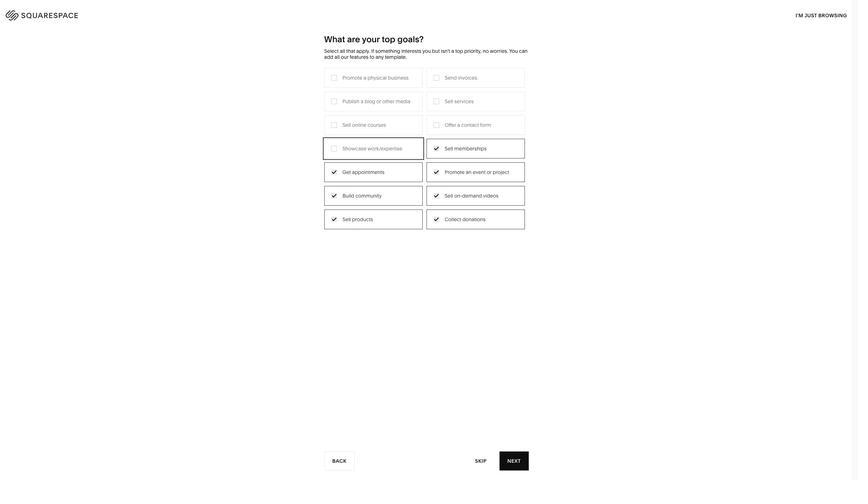 Task type: vqa. For each thing, say whether or not it's contained in the screenshot.
form
yes



Task type: describe. For each thing, give the bounding box(es) containing it.
travel link
[[351, 98, 371, 104]]

in
[[839, 11, 844, 17]]

what are your top goals? select all that apply. if something interests you but isn't a top priority, no worries. you can add all our features to any template.
[[324, 34, 528, 60]]

restaurants link
[[351, 109, 385, 115]]

a for offer a contact form
[[458, 122, 460, 128]]

nature
[[425, 109, 441, 115]]

sell online courses
[[343, 122, 386, 128]]

invoices
[[458, 75, 477, 81]]

showcase
[[343, 146, 367, 152]]

to
[[370, 54, 375, 60]]

showcase work/expertise
[[343, 146, 403, 152]]

apply.
[[357, 48, 370, 54]]

get
[[343, 169, 351, 176]]

next
[[508, 458, 521, 465]]

log             in
[[826, 11, 844, 17]]

dario image
[[333, 241, 520, 481]]

professional services
[[276, 109, 326, 115]]

profits
[[321, 130, 335, 136]]

sell for sell online courses
[[343, 122, 351, 128]]

your
[[362, 34, 380, 44]]

publish
[[343, 98, 360, 105]]

services
[[306, 109, 326, 115]]

physical
[[368, 75, 387, 81]]

something
[[376, 48, 400, 54]]

fitness
[[425, 119, 442, 125]]

build
[[343, 193, 354, 199]]

travel
[[351, 98, 364, 104]]

& for non-
[[304, 130, 308, 136]]

squarespace logo link
[[14, 8, 180, 20]]

add
[[324, 54, 333, 60]]

send invoices
[[445, 75, 477, 81]]

properties
[[382, 151, 406, 157]]

real
[[351, 151, 361, 157]]

community
[[276, 130, 303, 136]]

donations
[[463, 216, 486, 223]]

our
[[341, 54, 349, 60]]

courses
[[368, 122, 386, 128]]

animals
[[446, 109, 465, 115]]

squarespace logo image
[[14, 8, 92, 20]]

community
[[356, 193, 382, 199]]

if
[[371, 48, 374, 54]]

videos
[[483, 193, 499, 199]]

can
[[519, 48, 528, 54]]

estate
[[362, 151, 376, 157]]

dario element
[[333, 241, 520, 481]]

sell products
[[343, 216, 373, 223]]

nature & animals link
[[425, 109, 472, 115]]

weddings
[[351, 140, 374, 147]]

no
[[483, 48, 489, 54]]

that
[[346, 48, 355, 54]]

i'm just browsing link
[[796, 6, 848, 25]]

memberships
[[455, 146, 487, 152]]

build community
[[343, 193, 382, 199]]

send
[[445, 75, 457, 81]]

home
[[425, 98, 439, 104]]

media
[[396, 98, 411, 105]]

or for blog
[[377, 98, 381, 105]]

or for event
[[487, 169, 492, 176]]

sell memberships
[[445, 146, 487, 152]]

promote a physical business
[[343, 75, 409, 81]]

real estate & properties
[[351, 151, 406, 157]]

home & decor
[[425, 98, 459, 104]]

sell for sell on-demand videos
[[445, 193, 453, 199]]

interests
[[402, 48, 422, 54]]

browsing
[[819, 12, 848, 19]]

form
[[480, 122, 491, 128]]

i'm
[[796, 12, 804, 19]]

professional
[[276, 109, 304, 115]]

what
[[324, 34, 345, 44]]

skip button
[[468, 452, 495, 471]]

& for podcasts
[[366, 119, 370, 125]]

sell on-demand videos
[[445, 193, 499, 199]]

contact
[[462, 122, 479, 128]]

log
[[826, 11, 838, 17]]

podcasts
[[371, 119, 392, 125]]



Task type: locate. For each thing, give the bounding box(es) containing it.
home & decor link
[[425, 98, 466, 104]]

services
[[455, 98, 474, 105]]

a left physical
[[364, 75, 367, 81]]

0 vertical spatial or
[[377, 98, 381, 105]]

restaurants
[[351, 109, 378, 115]]

media & podcasts link
[[351, 119, 399, 125]]

events
[[351, 130, 366, 136]]

collect
[[445, 216, 461, 223]]

sell up nature & animals link at the top of the page
[[445, 98, 453, 105]]

sell left online
[[343, 122, 351, 128]]

professional services link
[[276, 109, 333, 115]]

back
[[332, 458, 347, 465]]

promote
[[343, 75, 363, 81], [445, 169, 465, 176]]

online
[[352, 122, 367, 128]]

next button
[[500, 452, 529, 471]]

1 vertical spatial top
[[456, 48, 463, 54]]

0 vertical spatial top
[[382, 34, 396, 44]]

or right blog
[[377, 98, 381, 105]]

a inside what are your top goals? select all that apply. if something interests you but isn't a top priority, no worries. you can add all our features to any template.
[[452, 48, 454, 54]]

sell for sell services
[[445, 98, 453, 105]]

offer a contact form
[[445, 122, 491, 128]]

isn't
[[441, 48, 450, 54]]

1 horizontal spatial or
[[487, 169, 492, 176]]

log             in link
[[826, 11, 844, 17]]

top
[[382, 34, 396, 44], [456, 48, 463, 54]]

media & podcasts
[[351, 119, 392, 125]]

a right the offer
[[458, 122, 460, 128]]

just
[[805, 12, 818, 19]]

appointments
[[352, 169, 385, 176]]

1 vertical spatial or
[[487, 169, 492, 176]]

goals?
[[398, 34, 424, 44]]

0 horizontal spatial or
[[377, 98, 381, 105]]

sell left on-
[[445, 193, 453, 199]]

real estate & properties link
[[351, 151, 413, 157]]

1 horizontal spatial top
[[456, 48, 463, 54]]

project
[[493, 169, 510, 176]]

community & non-profits link
[[276, 130, 342, 136]]

blog
[[365, 98, 375, 105]]

you
[[423, 48, 431, 54]]

sell services
[[445, 98, 474, 105]]

business
[[388, 75, 409, 81]]

0 horizontal spatial all
[[335, 54, 340, 60]]

events link
[[351, 130, 373, 136]]

promote down features
[[343, 75, 363, 81]]

all left that
[[340, 48, 345, 54]]

products
[[352, 216, 373, 223]]

& for decor
[[440, 98, 444, 104]]

media
[[351, 119, 365, 125]]

features
[[350, 54, 369, 60]]

promote for promote a physical business
[[343, 75, 363, 81]]

i'm just browsing
[[796, 12, 848, 19]]

sell for sell products
[[343, 216, 351, 223]]

a
[[452, 48, 454, 54], [364, 75, 367, 81], [361, 98, 364, 105], [458, 122, 460, 128]]

1 vertical spatial promote
[[445, 169, 465, 176]]

but
[[432, 48, 440, 54]]

template.
[[385, 54, 407, 60]]

a for promote a physical business
[[364, 75, 367, 81]]

skip
[[475, 458, 487, 465]]

1 horizontal spatial promote
[[445, 169, 465, 176]]

top up something
[[382, 34, 396, 44]]

or right event
[[487, 169, 492, 176]]

a left blog
[[361, 98, 364, 105]]

on-
[[455, 193, 463, 199]]

any
[[376, 54, 384, 60]]

top right isn't
[[456, 48, 463, 54]]

promote for promote an event or project
[[445, 169, 465, 176]]

nature & animals
[[425, 109, 465, 115]]

a for publish a blog or other media
[[361, 98, 364, 105]]

decor
[[445, 98, 459, 104]]

sell left products
[[343, 216, 351, 223]]

fitness link
[[425, 119, 449, 125]]

a right isn't
[[452, 48, 454, 54]]

0 horizontal spatial top
[[382, 34, 396, 44]]

collect donations
[[445, 216, 486, 223]]

promote an event or project
[[445, 169, 510, 176]]

& for animals
[[442, 109, 445, 115]]

1 horizontal spatial all
[[340, 48, 345, 54]]

offer
[[445, 122, 456, 128]]

0 horizontal spatial promote
[[343, 75, 363, 81]]

0 vertical spatial promote
[[343, 75, 363, 81]]

sell
[[445, 98, 453, 105], [343, 122, 351, 128], [445, 146, 453, 152], [445, 193, 453, 199], [343, 216, 351, 223]]

promote left an on the top right of the page
[[445, 169, 465, 176]]

non-
[[309, 130, 321, 136]]

event
[[473, 169, 486, 176]]

an
[[466, 169, 472, 176]]

select
[[324, 48, 339, 54]]

all
[[340, 48, 345, 54], [335, 54, 340, 60]]

worries.
[[490, 48, 508, 54]]

you
[[509, 48, 518, 54]]

or
[[377, 98, 381, 105], [487, 169, 492, 176]]

demand
[[463, 193, 482, 199]]

sell left memberships
[[445, 146, 453, 152]]

all left our
[[335, 54, 340, 60]]

priority,
[[465, 48, 482, 54]]

community & non-profits
[[276, 130, 335, 136]]

sell for sell memberships
[[445, 146, 453, 152]]



